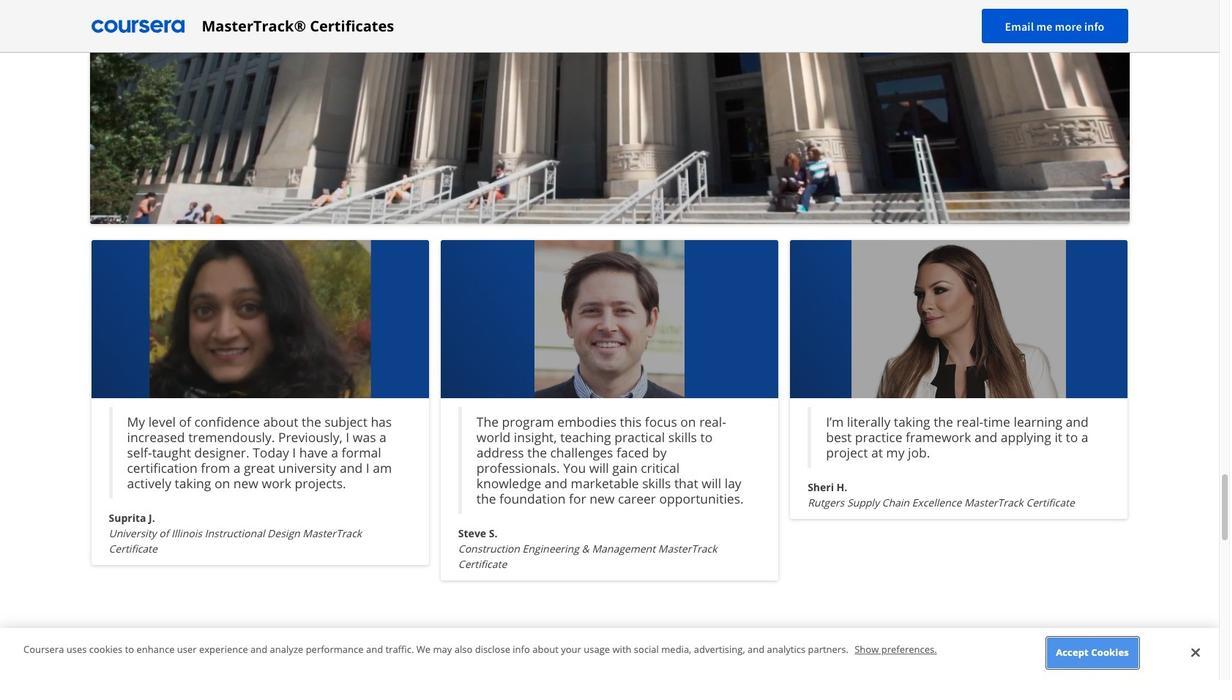 Task type: vqa. For each thing, say whether or not it's contained in the screenshot.
be
no



Task type: locate. For each thing, give the bounding box(es) containing it.
coursera image
[[91, 14, 184, 38]]

privacy alert dialog
[[0, 629, 1219, 680]]



